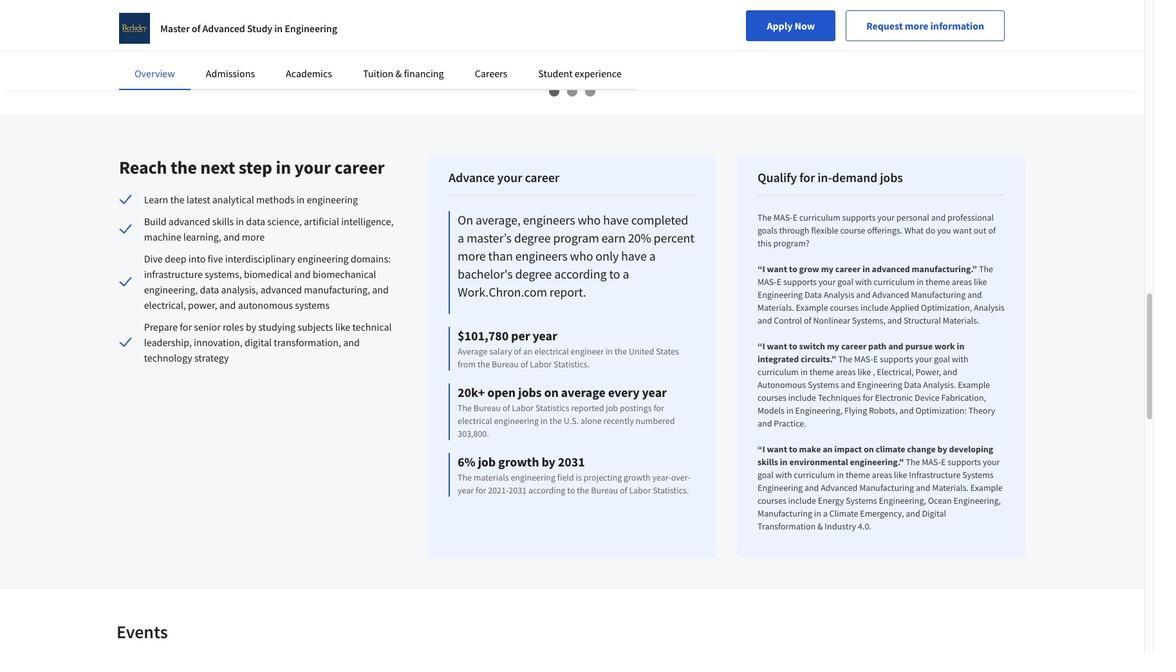 Task type: vqa. For each thing, say whether or not it's contained in the screenshot.
PATH
yes



Task type: describe. For each thing, give the bounding box(es) containing it.
admissions link
[[206, 67, 255, 80]]

prepare for senior roles by studying subjects like technical leadership, innovation, digital transformation, and technology strategy
[[144, 321, 392, 364]]

numbered
[[636, 415, 675, 427]]

this
[[758, 238, 772, 249]]

and up optimization,
[[968, 289, 982, 301]]

labor inside 20k+ open jobs on average every year the bureau of labor statistics reported job postings for electrical engineering in the u.s. alone recently numbered 303,800.
[[512, 402, 534, 414]]

"i want to switch my career path and pursue work in integrated circuits."
[[758, 341, 965, 365]]

uc berkeley college of engineering logo image
[[119, 13, 150, 44]]

master
[[160, 22, 190, 35]]

biomedical
[[244, 268, 292, 281]]

grow
[[799, 263, 819, 275]]

overview
[[135, 67, 175, 80]]

five
[[208, 252, 223, 265]]

a down earn
[[623, 266, 629, 282]]

bureau inside 6% job growth by 2031 the materials engineering field is projecting growth year-over- year for 2021-2031 according to the bureau of labor statistics.
[[591, 485, 618, 496]]

and down domains:
[[372, 283, 389, 296]]

in inside the mas-e supports your goal with curriculum in theme areas like engineering data analysis and advanced manufacturing and materials. example courses include applied optimization, analysis and control of nonlinear systems, and structural materials.
[[917, 276, 924, 288]]

engineering up academics link
[[285, 22, 337, 35]]

theme for include
[[810, 366, 834, 378]]

2 vertical spatial manufacturing
[[758, 508, 812, 519]]

want for "i want to grow my career in advanced manufacturing."
[[767, 263, 787, 275]]

in inside "i want to make an impact on climate change by developing skills in environmental engineering."
[[780, 456, 788, 468]]

labor inside the $101,780 per year average salary of an electrical engineer in the united states from the bureau of labor statistics.
[[530, 359, 552, 370]]

in inside 20k+ open jobs on average every year the bureau of labor statistics reported job postings for electrical engineering in the u.s. alone recently numbered 303,800.
[[541, 415, 548, 427]]

1 horizontal spatial engineering,
[[879, 495, 926, 507]]

20k+ open jobs on average every year the bureau of labor statistics reported job postings for electrical engineering in the u.s. alone recently numbered 303,800.
[[458, 384, 675, 440]]

transformation,
[[274, 336, 341, 349]]

experience
[[575, 67, 622, 80]]

and left digital
[[906, 508, 920, 519]]

dive deep into five interdisciplinary engineering domains: infrastructure systems, biomedical and biomechanical engineering, data analysis, advanced manufacturing, and electrical, power, and autonomous systems
[[144, 252, 391, 312]]

your right advance
[[497, 169, 522, 185]]

jobs inside 20k+ open jobs on average every year the bureau of labor statistics reported job postings for electrical engineering in the u.s. alone recently numbered 303,800.
[[518, 384, 542, 400]]

engineering inside 6% job growth by 2031 the materials engineering field is projecting growth year-over- year for 2021-2031 according to the bureau of labor statistics.
[[511, 472, 556, 483]]

0 horizontal spatial analysis
[[824, 289, 854, 301]]

and inside "build advanced skills in data science, artificial intelligence, machine learning, and more"
[[223, 230, 240, 243]]

autonomous
[[238, 299, 293, 312]]

for inside 20k+ open jobs on average every year the bureau of labor statistics reported job postings for electrical engineering in the u.s. alone recently numbered 303,800.
[[654, 402, 664, 414]]

technology
[[144, 351, 192, 364]]

and down infrastructure
[[916, 482, 930, 494]]

an inside "i want to make an impact on climate change by developing skills in environmental engineering."
[[823, 444, 833, 455]]

techniques
[[818, 392, 861, 404]]

1 vertical spatial who
[[570, 248, 593, 264]]

states
[[656, 346, 679, 357]]

optimization,
[[921, 302, 972, 313]]

electrical,
[[144, 299, 186, 312]]

united
[[629, 346, 654, 357]]

apply now button
[[746, 10, 836, 41]]

you
[[937, 225, 951, 236]]

the mas-e curriculum supports your personal and professional goals through flexible course offerings. what do you want out of this program?
[[758, 212, 996, 249]]

2 horizontal spatial systems
[[962, 469, 994, 481]]

in down environmental
[[837, 469, 844, 481]]

e for ,
[[873, 353, 878, 365]]

and up systems
[[294, 268, 311, 281]]

1 horizontal spatial jobs
[[880, 169, 903, 185]]

manufacturing,
[[304, 283, 370, 296]]

data inside the mas-e supports your goal with curriculum in theme areas like engineering data analysis and advanced manufacturing and materials. example courses include applied optimization, analysis and control of nonlinear systems, and structural materials.
[[805, 289, 822, 301]]

of inside 6% job growth by 2031 the materials engineering field is projecting growth year-over- year for 2021-2031 according to the bureau of labor statistics.
[[620, 485, 627, 496]]

curriculum for switch
[[758, 366, 799, 378]]

want for "i want to switch my career path and pursue work in integrated circuits."
[[767, 341, 787, 352]]

an inside the $101,780 per year average salary of an electrical engineer in the united states from the bureau of labor statistics.
[[523, 346, 533, 357]]

manufacturing."
[[912, 263, 977, 275]]

a down on in the left of the page
[[458, 230, 464, 246]]

on
[[458, 212, 473, 228]]

career inside "i want to switch my career path and pursue work in integrated circuits."
[[841, 341, 867, 352]]

the for the mas-e supports your goal with curriculum in theme areas like infrastructure systems engineering and advanced manufacturing and materials. example courses include energy systems engineering, ocean engineering, manufacturing in a climate emergency, and digital transformation & industry 4.0.
[[906, 456, 920, 468]]

areas for engineering,
[[872, 469, 892, 481]]

and down the models on the right bottom of page
[[758, 418, 772, 429]]

leadership,
[[144, 336, 192, 349]]

statistics. inside the $101,780 per year average salary of an electrical engineer in the united states from the bureau of labor statistics.
[[554, 359, 590, 370]]

include for career
[[861, 302, 889, 313]]

data inside dive deep into five interdisciplinary engineering domains: infrastructure systems, biomedical and biomechanical engineering, data analysis, advanced manufacturing, and electrical, power, and autonomous systems
[[200, 283, 219, 296]]

systems,
[[852, 315, 886, 326]]

personal
[[897, 212, 930, 223]]

the left the united
[[615, 346, 627, 357]]

machine
[[144, 230, 181, 243]]

your inside the mas-e curriculum supports your personal and professional goals through flexible course offerings. what do you want out of this program?
[[878, 212, 895, 223]]

the mas-e supports your goal with curriculum in theme areas like , electrical, power, and autonomous systems and engineering data analysis. example courses include techniques for electronic device fabrication, models in engineering, flying robots, and optimization: theory and practice.
[[758, 353, 995, 429]]

$101,780
[[458, 328, 509, 344]]

in down circuits." on the bottom right of page
[[801, 366, 808, 378]]

"i for "i want to make an impact on climate change by developing skills in environmental engineering."
[[758, 444, 765, 455]]

like for "i want to grow my career in advanced manufacturing."
[[974, 276, 987, 288]]

infrastructure
[[909, 469, 961, 481]]

1 vertical spatial have
[[621, 248, 647, 264]]

in right step
[[276, 156, 291, 179]]

technical
[[352, 321, 392, 333]]

"i want to grow my career in advanced manufacturing."
[[758, 263, 977, 275]]

only
[[596, 248, 619, 264]]

for inside prepare for senior roles by studying subjects like technical leadership, innovation, digital transformation, and technology strategy
[[180, 321, 192, 333]]

analytical
[[212, 193, 254, 206]]

average
[[561, 384, 606, 400]]

strategy
[[194, 351, 229, 364]]

my for grow
[[821, 263, 834, 275]]

goals
[[758, 225, 777, 236]]

senior
[[194, 321, 221, 333]]

0 vertical spatial 2031
[[558, 454, 585, 470]]

1 vertical spatial 2031
[[509, 485, 527, 496]]

the inside 6% job growth by 2031 the materials engineering field is projecting growth year-over- year for 2021-2031 according to the bureau of labor statistics.
[[577, 485, 589, 496]]

electrical,
[[877, 366, 914, 378]]

path
[[868, 341, 887, 352]]

methods
[[256, 193, 294, 206]]

theme for systems
[[846, 469, 870, 481]]

0 vertical spatial who
[[578, 212, 601, 228]]

a down 20%
[[649, 248, 656, 264]]

pursue
[[905, 341, 933, 352]]

than
[[488, 248, 513, 264]]

for inside 6% job growth by 2031 the materials engineering field is projecting growth year-over- year for 2021-2031 according to the bureau of labor statistics.
[[476, 485, 486, 496]]

practice.
[[774, 418, 806, 429]]

your inside the mas-e supports your goal with curriculum in theme areas like engineering data analysis and advanced manufacturing and materials. example courses include applied optimization, analysis and control of nonlinear systems, and structural materials.
[[819, 276, 836, 288]]

the for the mas-e supports your goal with curriculum in theme areas like engineering data analysis and advanced manufacturing and materials. example courses include applied optimization, analysis and control of nonlinear systems, and structural materials.
[[979, 263, 993, 275]]

science,
[[267, 215, 302, 228]]

manufacturing for systems
[[859, 482, 914, 494]]

in inside "i want to switch my career path and pursue work in integrated circuits."
[[957, 341, 965, 352]]

control
[[774, 315, 802, 326]]

0 horizontal spatial &
[[396, 67, 402, 80]]

2 horizontal spatial engineering,
[[954, 495, 1001, 507]]

the inside 6% job growth by 2031 the materials engineering field is projecting growth year-over- year for 2021-2031 according to the bureau of labor statistics.
[[458, 472, 472, 483]]

and up analysis.
[[943, 366, 958, 378]]

advanced for "i want to make an impact on climate change by developing skills in environmental engineering."
[[821, 482, 858, 494]]

flying
[[845, 405, 867, 416]]

and down analysis, at the top of page
[[219, 299, 236, 312]]

engineering up artificial
[[307, 193, 358, 206]]

curriculum for make
[[794, 469, 835, 481]]

1 vertical spatial engineers
[[515, 248, 568, 264]]

integrated
[[758, 353, 799, 365]]

switch
[[799, 341, 825, 352]]

example for data
[[796, 302, 828, 313]]

mas- for infrastructure
[[922, 456, 941, 468]]

learning,
[[183, 230, 221, 243]]

engineering inside the mas-e supports your goal with curriculum in theme areas like infrastructure systems engineering and advanced manufacturing and materials. example courses include energy systems engineering, ocean engineering, manufacturing in a climate emergency, and digital transformation & industry 4.0.
[[758, 482, 803, 494]]

engineering inside the mas-e supports your goal with curriculum in theme areas like engineering data analysis and advanced manufacturing and materials. example courses include applied optimization, analysis and control of nonlinear systems, and structural materials.
[[758, 289, 803, 301]]

in down the mas-e curriculum supports your personal and professional goals through flexible course offerings. what do you want out of this program? at the right of the page
[[863, 263, 870, 275]]

for inside the mas-e supports your goal with curriculum in theme areas like , electrical, power, and autonomous systems and engineering data analysis. example courses include techniques for electronic device fabrication, models in engineering, flying robots, and optimization: theory and practice.
[[863, 392, 873, 404]]

advanced for "i want to grow my career in advanced manufacturing."
[[872, 289, 909, 301]]

and down applied
[[887, 315, 902, 326]]

electrical inside 20k+ open jobs on average every year the bureau of labor statistics reported job postings for electrical engineering in the u.s. alone recently numbered 303,800.
[[458, 415, 492, 427]]

intelligence,
[[341, 215, 394, 228]]

engineering, inside the mas-e supports your goal with curriculum in theme areas like , electrical, power, and autonomous systems and engineering data analysis. example courses include techniques for electronic device fabrication, models in engineering, flying robots, and optimization: theory and practice.
[[795, 405, 843, 416]]

with for analysis
[[855, 276, 872, 288]]

biomechanical
[[313, 268, 376, 281]]

6% job growth by 2031 the materials engineering field is projecting growth year-over- year for 2021-2031 according to the bureau of labor statistics.
[[458, 454, 690, 496]]

the left next
[[171, 156, 197, 179]]

from
[[458, 359, 476, 370]]

with for engineering
[[775, 469, 792, 481]]

include inside the mas-e supports your goal with curriculum in theme areas like , electrical, power, and autonomous systems and engineering data analysis. example courses include techniques for electronic device fabrication, models in engineering, flying robots, and optimization: theory and practice.
[[788, 392, 816, 404]]

engineering inside dive deep into five interdisciplinary engineering domains: infrastructure systems, biomedical and biomechanical engineering, data analysis, advanced manufacturing, and electrical, power, and autonomous systems
[[297, 252, 349, 265]]

like for "i want to make an impact on climate change by developing skills in environmental engineering."
[[894, 469, 907, 481]]

engineer
[[571, 346, 604, 357]]

report.
[[550, 284, 586, 300]]

qualify for in-demand jobs
[[758, 169, 903, 185]]

nonlinear
[[813, 315, 850, 326]]

materials. for "i want to make an impact on climate change by developing skills in environmental engineering."
[[932, 482, 969, 494]]

materials. for "i want to grow my career in advanced manufacturing."
[[758, 302, 794, 313]]

on inside 20k+ open jobs on average every year the bureau of labor statistics reported job postings for electrical engineering in the u.s. alone recently numbered 303,800.
[[544, 384, 559, 400]]

0 vertical spatial have
[[603, 212, 629, 228]]

on average, engineers who have completed a master's degree program earn 20% percent more than engineers who only have a bachelor's degree according to a work.chron.com report.
[[458, 212, 695, 300]]

like inside prepare for senior roles by studying subjects like technical leadership, innovation, digital transformation, and technology strategy
[[335, 321, 350, 333]]

autonomous
[[758, 379, 806, 391]]

your inside the mas-e supports your goal with curriculum in theme areas like , electrical, power, and autonomous systems and engineering data analysis. example courses include techniques for electronic device fabrication, models in engineering, flying robots, and optimization: theory and practice.
[[915, 353, 932, 365]]

and up energy
[[805, 482, 819, 494]]

goal for engineering
[[758, 469, 774, 481]]

the mas-e supports your goal with curriculum in theme areas like engineering data analysis and advanced manufacturing and materials. example courses include applied optimization, analysis and control of nonlinear systems, and structural materials.
[[758, 263, 1005, 326]]

recently
[[604, 415, 634, 427]]

ocean
[[928, 495, 952, 507]]

by inside prepare for senior roles by studying subjects like technical leadership, innovation, digital transformation, and technology strategy
[[246, 321, 256, 333]]

into
[[188, 252, 206, 265]]

learn the latest analytical methods in engineering
[[144, 193, 358, 206]]

prepare
[[144, 321, 178, 333]]

electronic
[[875, 392, 913, 404]]

salary
[[489, 346, 512, 357]]

dive
[[144, 252, 163, 265]]

want for "i want to make an impact on climate change by developing skills in environmental engineering."
[[767, 444, 787, 455]]

curriculum for grow
[[874, 276, 915, 288]]

by inside "i want to make an impact on climate change by developing skills in environmental engineering."
[[938, 444, 947, 455]]

percent
[[654, 230, 695, 246]]

of inside the mas-e curriculum supports your personal and professional goals through flexible course offerings. what do you want out of this program?
[[988, 225, 996, 236]]

work.chron.com
[[458, 284, 547, 300]]

advance your career
[[449, 169, 560, 185]]

alone
[[581, 415, 602, 427]]

of inside 20k+ open jobs on average every year the bureau of labor statistics reported job postings for electrical engineering in the u.s. alone recently numbered 303,800.
[[503, 402, 510, 414]]

tuition
[[363, 67, 394, 80]]

course
[[840, 225, 865, 236]]

in right methods
[[297, 193, 305, 206]]

careers link
[[475, 67, 507, 80]]

supports for path
[[880, 353, 913, 365]]

by inside 6% job growth by 2031 the materials engineering field is projecting growth year-over- year for 2021-2031 according to the bureau of labor statistics.
[[542, 454, 555, 470]]

interdisciplinary
[[225, 252, 295, 265]]

to inside on average, engineers who have completed a master's degree program earn 20% percent more than engineers who only have a bachelor's degree according to a work.chron.com report.
[[609, 266, 620, 282]]

0 vertical spatial engineers
[[523, 212, 575, 228]]

and down "i want to grow my career in advanced manufacturing." on the right top
[[856, 289, 871, 301]]

data inside "build advanced skills in data science, artificial intelligence, machine learning, and more"
[[246, 215, 265, 228]]

systems
[[295, 299, 330, 312]]

more inside "build advanced skills in data science, artificial intelligence, machine learning, and more"
[[242, 230, 265, 243]]

systems inside the mas-e supports your goal with curriculum in theme areas like , electrical, power, and autonomous systems and engineering data analysis. example courses include techniques for electronic device fabrication, models in engineering, flying robots, and optimization: theory and practice.
[[808, 379, 839, 391]]

labor inside 6% job growth by 2031 the materials engineering field is projecting growth year-over- year for 2021-2031 according to the bureau of labor statistics.
[[629, 485, 651, 496]]

in up practice.
[[786, 405, 794, 416]]

subjects
[[298, 321, 333, 333]]

more inside button
[[905, 19, 929, 32]]

engineering inside the mas-e supports your goal with curriculum in theme areas like , electrical, power, and autonomous systems and engineering data analysis. example courses include techniques for electronic device fabrication, models in engineering, flying robots, and optimization: theory and practice.
[[857, 379, 902, 391]]

engineering,
[[144, 283, 198, 296]]

apply now
[[767, 19, 815, 32]]

demand
[[832, 169, 878, 185]]

1 vertical spatial degree
[[515, 266, 552, 282]]

e for engineering
[[777, 276, 782, 288]]



Task type: locate. For each thing, give the bounding box(es) containing it.
to inside 6% job growth by 2031 the materials engineering field is projecting growth year-over- year for 2021-2031 according to the bureau of labor statistics.
[[567, 485, 575, 496]]

slides element
[[132, 86, 1013, 99]]

your down pursue
[[915, 353, 932, 365]]

& left industry
[[818, 521, 823, 532]]

1 vertical spatial more
[[242, 230, 265, 243]]

& inside the mas-e supports your goal with curriculum in theme areas like infrastructure systems engineering and advanced manufacturing and materials. example courses include energy systems engineering, ocean engineering, manufacturing in a climate emergency, and digital transformation & industry 4.0.
[[818, 521, 823, 532]]

skills down analytical
[[212, 215, 234, 228]]

of inside the mas-e supports your goal with curriculum in theme areas like engineering data analysis and advanced manufacturing and materials. example courses include applied optimization, analysis and control of nonlinear systems, and structural materials.
[[804, 315, 811, 326]]

skills inside "i want to make an impact on climate change by developing skills in environmental engineering."
[[758, 456, 778, 468]]

e for course
[[793, 212, 798, 223]]

skills
[[212, 215, 234, 228], [758, 456, 778, 468]]

information
[[931, 19, 984, 32]]

with down environmental
[[775, 469, 792, 481]]

0 vertical spatial an
[[523, 346, 533, 357]]

analysis
[[824, 289, 854, 301], [974, 302, 1005, 313]]

to left switch on the right bottom of the page
[[789, 341, 797, 352]]

to for "i want to make an impact on climate change by developing skills in environmental engineering."
[[789, 444, 797, 455]]

of
[[192, 22, 200, 35], [988, 225, 996, 236], [804, 315, 811, 326], [514, 346, 521, 357], [521, 359, 528, 370], [503, 402, 510, 414], [620, 485, 627, 496]]

who
[[578, 212, 601, 228], [570, 248, 593, 264]]

supports for on
[[948, 456, 981, 468]]

tuition & financing
[[363, 67, 444, 80]]

0 horizontal spatial data
[[200, 283, 219, 296]]

data inside the mas-e supports your goal with curriculum in theme areas like , electrical, power, and autonomous systems and engineering data analysis. example courses include techniques for electronic device fabrication, models in engineering, flying robots, and optimization: theory and practice.
[[904, 379, 922, 391]]

include for impact
[[788, 495, 816, 507]]

"i inside "i want to switch my career path and pursue work in integrated circuits."
[[758, 341, 765, 352]]

admissions
[[206, 67, 255, 80]]

want down professional at top
[[953, 225, 972, 236]]

2 vertical spatial advanced
[[260, 283, 302, 296]]

1 vertical spatial materials.
[[943, 315, 980, 326]]

data
[[805, 289, 822, 301], [904, 379, 922, 391]]

0 horizontal spatial electrical
[[458, 415, 492, 427]]

advanced inside the mas-e supports your goal with curriculum in theme areas like infrastructure systems engineering and advanced manufacturing and materials. example courses include energy systems engineering, ocean engineering, manufacturing in a climate emergency, and digital transformation & industry 4.0.
[[821, 482, 858, 494]]

e for infrastructure
[[941, 456, 946, 468]]

in down statistics
[[541, 415, 548, 427]]

in down energy
[[814, 508, 821, 519]]

2 horizontal spatial with
[[952, 353, 969, 365]]

circuits."
[[801, 353, 836, 365]]

2 horizontal spatial more
[[905, 19, 929, 32]]

master of advanced study in engineering
[[160, 22, 337, 35]]

2 vertical spatial advanced
[[821, 482, 858, 494]]

an up environmental
[[823, 444, 833, 455]]

by right change at right bottom
[[938, 444, 947, 455]]

1 vertical spatial goal
[[934, 353, 950, 365]]

include left energy
[[788, 495, 816, 507]]

areas inside the mas-e supports your goal with curriculum in theme areas like infrastructure systems engineering and advanced manufacturing and materials. example courses include energy systems engineering, ocean engineering, manufacturing in a climate emergency, and digital transformation & industry 4.0.
[[872, 469, 892, 481]]

for
[[800, 169, 815, 185], [180, 321, 192, 333], [863, 392, 873, 404], [654, 402, 664, 414], [476, 485, 486, 496]]

and right path
[[888, 341, 904, 352]]

with inside the mas-e supports your goal with curriculum in theme areas like infrastructure systems engineering and advanced manufacturing and materials. example courses include energy systems engineering, ocean engineering, manufacturing in a climate emergency, and digital transformation & industry 4.0.
[[775, 469, 792, 481]]

in
[[274, 22, 283, 35], [276, 156, 291, 179], [297, 193, 305, 206], [236, 215, 244, 228], [863, 263, 870, 275], [917, 276, 924, 288], [957, 341, 965, 352], [606, 346, 613, 357], [801, 366, 808, 378], [786, 405, 794, 416], [541, 415, 548, 427], [780, 456, 788, 468], [837, 469, 844, 481], [814, 508, 821, 519]]

2 horizontal spatial advanced
[[872, 289, 909, 301]]

and down electronic
[[899, 405, 914, 416]]

2 horizontal spatial areas
[[952, 276, 972, 288]]

areas down "i want to switch my career path and pursue work in integrated circuits."
[[836, 366, 856, 378]]

analysis up nonlinear
[[824, 289, 854, 301]]

every
[[608, 384, 640, 400]]

courses inside the mas-e supports your goal with curriculum in theme areas like infrastructure systems engineering and advanced manufacturing and materials. example courses include energy systems engineering, ocean engineering, manufacturing in a climate emergency, and digital transformation & industry 4.0.
[[758, 495, 786, 507]]

materials.
[[758, 302, 794, 313], [943, 315, 980, 326], [932, 482, 969, 494]]

like inside the mas-e supports your goal with curriculum in theme areas like infrastructure systems engineering and advanced manufacturing and materials. example courses include energy systems engineering, ocean engineering, manufacturing in a climate emergency, and digital transformation & industry 4.0.
[[894, 469, 907, 481]]

0 horizontal spatial areas
[[836, 366, 856, 378]]

advanced down offerings.
[[872, 263, 910, 275]]

0 horizontal spatial goal
[[758, 469, 774, 481]]

in right the study
[[274, 22, 283, 35]]

0 horizontal spatial jobs
[[518, 384, 542, 400]]

1 vertical spatial according
[[528, 485, 565, 496]]

year
[[533, 328, 557, 344], [642, 384, 667, 400], [458, 485, 474, 496]]

power,
[[916, 366, 941, 378]]

1 "i from the top
[[758, 263, 765, 275]]

"i
[[758, 263, 765, 275], [758, 341, 765, 352], [758, 444, 765, 455]]

areas for analysis
[[952, 276, 972, 288]]

0 vertical spatial bureau
[[492, 359, 519, 370]]

curriculum up flexible
[[799, 212, 841, 223]]

emergency,
[[860, 508, 904, 519]]

include inside the mas-e supports your goal with curriculum in theme areas like engineering data analysis and advanced manufacturing and materials. example courses include applied optimization, analysis and control of nonlinear systems, and structural materials.
[[861, 302, 889, 313]]

skills inside "build advanced skills in data science, artificial intelligence, machine learning, and more"
[[212, 215, 234, 228]]

systems,
[[205, 268, 242, 281]]

request
[[866, 19, 903, 32]]

1 vertical spatial include
[[788, 392, 816, 404]]

models
[[758, 405, 785, 416]]

more inside on average, engineers who have completed a master's degree program earn 20% percent more than engineers who only have a bachelor's degree according to a work.chron.com report.
[[458, 248, 486, 264]]

to left make
[[789, 444, 797, 455]]

3 "i from the top
[[758, 444, 765, 455]]

2021-
[[488, 485, 509, 496]]

engineering inside 20k+ open jobs on average every year the bureau of labor statistics reported job postings for electrical engineering in the u.s. alone recently numbered 303,800.
[[494, 415, 539, 427]]

growth left year-
[[624, 472, 651, 483]]

learn
[[144, 193, 168, 206]]

and inside prepare for senior roles by studying subjects like technical leadership, innovation, digital transformation, and technology strategy
[[343, 336, 360, 349]]

2 vertical spatial bureau
[[591, 485, 618, 496]]

mas- inside the mas-e supports your goal with curriculum in theme areas like , electrical, power, and autonomous systems and engineering data analysis. example courses include techniques for electronic device fabrication, models in engineering, flying robots, and optimization: theory and practice.
[[854, 353, 873, 365]]

on up engineering."
[[864, 444, 874, 455]]

in inside "build advanced skills in data science, artificial intelligence, machine learning, and more"
[[236, 215, 244, 228]]

curriculum inside the mas-e supports your goal with curriculum in theme areas like infrastructure systems engineering and advanced manufacturing and materials. example courses include energy systems engineering, ocean engineering, manufacturing in a climate emergency, and digital transformation & industry 4.0.
[[794, 469, 835, 481]]

0 horizontal spatial year
[[458, 485, 474, 496]]

with for power,
[[952, 353, 969, 365]]

mas- down this
[[758, 276, 777, 288]]

0 vertical spatial jobs
[[880, 169, 903, 185]]

0 horizontal spatial growth
[[498, 454, 539, 470]]

1 horizontal spatial job
[[606, 402, 618, 414]]

2 horizontal spatial goal
[[934, 353, 950, 365]]

for left "in-"
[[800, 169, 815, 185]]

e inside the mas-e supports your goal with curriculum in theme areas like engineering data analysis and advanced manufacturing and materials. example courses include applied optimization, analysis and control of nonlinear systems, and structural materials.
[[777, 276, 782, 288]]

1 vertical spatial an
[[823, 444, 833, 455]]

your up artificial
[[295, 156, 331, 179]]

0 horizontal spatial with
[[775, 469, 792, 481]]

events
[[117, 621, 168, 644]]

0 vertical spatial data
[[805, 289, 822, 301]]

for left senior
[[180, 321, 192, 333]]

"i inside "i want to make an impact on climate change by developing skills in environmental engineering."
[[758, 444, 765, 455]]

job up recently
[[606, 402, 618, 414]]

more up bachelor's at the left top
[[458, 248, 486, 264]]

year inside 6% job growth by 2031 the materials engineering field is projecting growth year-over- year for 2021-2031 according to the bureau of labor statistics.
[[458, 485, 474, 496]]

the right circuits." on the bottom right of page
[[838, 353, 852, 365]]

analysis right optimization,
[[974, 302, 1005, 313]]

electrical up 303,800.
[[458, 415, 492, 427]]

like down manufacturing."
[[974, 276, 987, 288]]

1 horizontal spatial electrical
[[534, 346, 569, 357]]

example up nonlinear
[[796, 302, 828, 313]]

1 vertical spatial data
[[200, 283, 219, 296]]

a inside the mas-e supports your goal with curriculum in theme areas like infrastructure systems engineering and advanced manufacturing and materials. example courses include energy systems engineering, ocean engineering, manufacturing in a climate emergency, and digital transformation & industry 4.0.
[[823, 508, 828, 519]]

1 vertical spatial labor
[[512, 402, 534, 414]]

courses up nonlinear
[[830, 302, 859, 313]]

want down practice.
[[767, 444, 787, 455]]

the down average
[[478, 359, 490, 370]]

year down materials
[[458, 485, 474, 496]]

e up through
[[793, 212, 798, 223]]

student experience
[[538, 67, 622, 80]]

infrastructure
[[144, 268, 203, 281]]

like for "i want to switch my career path and pursue work in integrated circuits."
[[858, 366, 871, 378]]

courses inside the mas-e supports your goal with curriculum in theme areas like , electrical, power, and autonomous systems and engineering data analysis. example courses include techniques for electronic device fabrication, models in engineering, flying robots, and optimization: theory and practice.
[[758, 392, 786, 404]]

2 vertical spatial materials.
[[932, 482, 969, 494]]

4.0.
[[858, 521, 872, 532]]

0 vertical spatial with
[[855, 276, 872, 288]]

year right per
[[533, 328, 557, 344]]

goal for power,
[[934, 353, 950, 365]]

the inside the mas-e supports your goal with curriculum in theme areas like infrastructure systems engineering and advanced manufacturing and materials. example courses include energy systems engineering, ocean engineering, manufacturing in a climate emergency, and digital transformation & industry 4.0.
[[906, 456, 920, 468]]

1 horizontal spatial skills
[[758, 456, 778, 468]]

the down out
[[979, 263, 993, 275]]

theme down manufacturing."
[[926, 276, 950, 288]]

on up statistics
[[544, 384, 559, 400]]

to for "i want to switch my career path and pursue work in integrated circuits."
[[789, 341, 797, 352]]

labor
[[530, 359, 552, 370], [512, 402, 534, 414], [629, 485, 651, 496]]

0 vertical spatial areas
[[952, 276, 972, 288]]

1 vertical spatial my
[[827, 341, 840, 352]]

2 "i from the top
[[758, 341, 765, 352]]

1 horizontal spatial more
[[458, 248, 486, 264]]

e inside the mas-e supports your goal with curriculum in theme areas like , electrical, power, and autonomous systems and engineering data analysis. example courses include techniques for electronic device fabrication, models in engineering, flying robots, and optimization: theory and practice.
[[873, 353, 878, 365]]

courses for make
[[758, 495, 786, 507]]

reach the next step in your career
[[119, 156, 385, 179]]

1 vertical spatial year
[[642, 384, 667, 400]]

mas- up through
[[774, 212, 793, 223]]

1 horizontal spatial advanced
[[821, 482, 858, 494]]

1 horizontal spatial systems
[[846, 495, 877, 507]]

2 vertical spatial more
[[458, 248, 486, 264]]

according up report.
[[554, 266, 607, 282]]

0 vertical spatial analysis
[[824, 289, 854, 301]]

advanced down the biomedical
[[260, 283, 302, 296]]

2 vertical spatial labor
[[629, 485, 651, 496]]

1 horizontal spatial growth
[[624, 472, 651, 483]]

courses up transformation on the right
[[758, 495, 786, 507]]

bureau down projecting
[[591, 485, 618, 496]]

1 vertical spatial advanced
[[872, 289, 909, 301]]

goal for analysis
[[838, 276, 854, 288]]

theme for optimization,
[[926, 276, 950, 288]]

my up circuits." on the bottom right of page
[[827, 341, 840, 352]]

reach
[[119, 156, 167, 179]]

the for the mas-e curriculum supports your personal and professional goals through flexible course offerings. what do you want out of this program?
[[758, 212, 772, 223]]

your inside the mas-e supports your goal with curriculum in theme areas like infrastructure systems engineering and advanced manufacturing and materials. example courses include energy systems engineering, ocean engineering, manufacturing in a climate emergency, and digital transformation & industry 4.0.
[[983, 456, 1000, 468]]

in left environmental
[[780, 456, 788, 468]]

and up you
[[931, 212, 946, 223]]

goal inside the mas-e supports your goal with curriculum in theme areas like infrastructure systems engineering and advanced manufacturing and materials. example courses include energy systems engineering, ocean engineering, manufacturing in a climate emergency, and digital transformation & industry 4.0.
[[758, 469, 774, 481]]

the inside 20k+ open jobs on average every year the bureau of labor statistics reported job postings for electrical engineering in the u.s. alone recently numbered 303,800.
[[458, 402, 472, 414]]

an down per
[[523, 346, 533, 357]]

0 vertical spatial statistics.
[[554, 359, 590, 370]]

advanced
[[202, 22, 245, 35], [872, 289, 909, 301], [821, 482, 858, 494]]

materials. down optimization,
[[943, 315, 980, 326]]

1 horizontal spatial year
[[533, 328, 557, 344]]

my inside "i want to switch my career path and pursue work in integrated circuits."
[[827, 341, 840, 352]]

according down the field
[[528, 485, 565, 496]]

what
[[904, 225, 924, 236]]

in inside the $101,780 per year average salary of an electrical engineer in the united states from the bureau of labor statistics.
[[606, 346, 613, 357]]

to inside "i want to switch my career path and pursue work in integrated circuits."
[[789, 341, 797, 352]]

bureau inside the $101,780 per year average salary of an electrical engineer in the united states from the bureau of labor statistics.
[[492, 359, 519, 370]]

0 horizontal spatial engineering,
[[795, 405, 843, 416]]

year inside the $101,780 per year average salary of an electrical engineer in the united states from the bureau of labor statistics.
[[533, 328, 557, 344]]

example inside the mas-e supports your goal with curriculum in theme areas like engineering data analysis and advanced manufacturing and materials. example courses include applied optimization, analysis and control of nonlinear systems, and structural materials.
[[796, 302, 828, 313]]

have
[[603, 212, 629, 228], [621, 248, 647, 264]]

1 vertical spatial manufacturing
[[859, 482, 914, 494]]

goal inside the mas-e supports your goal with curriculum in theme areas like , electrical, power, and autonomous systems and engineering data analysis. example courses include techniques for electronic device fabrication, models in engineering, flying robots, and optimization: theory and practice.
[[934, 353, 950, 365]]

0 horizontal spatial an
[[523, 346, 533, 357]]

the inside the mas-e curriculum supports your personal and professional goals through flexible course offerings. what do you want out of this program?
[[758, 212, 772, 223]]

with down work
[[952, 353, 969, 365]]

and up techniques at the bottom right
[[841, 379, 855, 391]]

20%
[[628, 230, 651, 246]]

"i down this
[[758, 263, 765, 275]]

0 vertical spatial courses
[[830, 302, 859, 313]]

bureau inside 20k+ open jobs on average every year the bureau of labor statistics reported job postings for electrical engineering in the u.s. alone recently numbered 303,800.
[[474, 402, 501, 414]]

and inside the mas-e curriculum supports your personal and professional goals through flexible course offerings. what do you want out of this program?
[[931, 212, 946, 223]]

my right "grow"
[[821, 263, 834, 275]]

engineering,
[[795, 405, 843, 416], [879, 495, 926, 507], [954, 495, 1001, 507]]

1 vertical spatial areas
[[836, 366, 856, 378]]

job inside 20k+ open jobs on average every year the bureau of labor statistics reported job postings for electrical engineering in the u.s. alone recently numbered 303,800.
[[606, 402, 618, 414]]

"i for "i want to grow my career in advanced manufacturing."
[[758, 263, 765, 275]]

mas- inside the mas-e supports your goal with curriculum in theme areas like engineering data analysis and advanced manufacturing and materials. example courses include applied optimization, analysis and control of nonlinear systems, and structural materials.
[[758, 276, 777, 288]]

example inside the mas-e supports your goal with curriculum in theme areas like , electrical, power, and autonomous systems and engineering data analysis. example courses include techniques for electronic device fabrication, models in engineering, flying robots, and optimization: theory and practice.
[[958, 379, 990, 391]]

the inside 20k+ open jobs on average every year the bureau of labor statistics reported job postings for electrical engineering in the u.s. alone recently numbered 303,800.
[[550, 415, 562, 427]]

0 vertical spatial manufacturing
[[911, 289, 966, 301]]

0 vertical spatial include
[[861, 302, 889, 313]]

optimization:
[[916, 405, 967, 416]]

developing
[[949, 444, 993, 455]]

1 vertical spatial &
[[818, 521, 823, 532]]

curriculum inside the mas-e supports your goal with curriculum in theme areas like engineering data analysis and advanced manufacturing and materials. example courses include applied optimization, analysis and control of nonlinear systems, and structural materials.
[[874, 276, 915, 288]]

2031 down materials
[[509, 485, 527, 496]]

mas- up the ,
[[854, 353, 873, 365]]

do
[[926, 225, 936, 236]]

and inside "i want to switch my career path and pursue work in integrated circuits."
[[888, 341, 904, 352]]

areas for techniques
[[836, 366, 856, 378]]

0 horizontal spatial theme
[[810, 366, 834, 378]]

0 horizontal spatial 2031
[[509, 485, 527, 496]]

303,800.
[[458, 428, 489, 440]]

with inside the mas-e supports your goal with curriculum in theme areas like , electrical, power, and autonomous systems and engineering data analysis. example courses include techniques for electronic device fabrication, models in engineering, flying robots, and optimization: theory and practice.
[[952, 353, 969, 365]]

$101,780 per year average salary of an electrical engineer in the united states from the bureau of labor statistics.
[[458, 328, 679, 370]]

your up offerings.
[[878, 212, 895, 223]]

example for systems
[[971, 482, 1003, 494]]

2 vertical spatial year
[[458, 485, 474, 496]]

0 horizontal spatial skills
[[212, 215, 234, 228]]

statistics. inside 6% job growth by 2031 the materials engineering field is projecting growth year-over- year for 2021-2031 according to the bureau of labor statistics.
[[653, 485, 689, 496]]

mas- for course
[[774, 212, 793, 223]]

like inside the mas-e supports your goal with curriculum in theme areas like engineering data analysis and advanced manufacturing and materials. example courses include applied optimization, analysis and control of nonlinear systems, and structural materials.
[[974, 276, 987, 288]]

year up the postings
[[642, 384, 667, 400]]

1 vertical spatial electrical
[[458, 415, 492, 427]]

bachelor's
[[458, 266, 513, 282]]

a
[[458, 230, 464, 246], [649, 248, 656, 264], [623, 266, 629, 282], [823, 508, 828, 519]]

to inside "i want to make an impact on climate change by developing skills in environmental engineering."
[[789, 444, 797, 455]]

more up interdisciplinary
[[242, 230, 265, 243]]

is
[[576, 472, 582, 483]]

for up numbered
[[654, 402, 664, 414]]

1 horizontal spatial data
[[904, 379, 922, 391]]

0 vertical spatial according
[[554, 266, 607, 282]]

"i up integrated
[[758, 341, 765, 352]]

on inside "i want to make an impact on climate change by developing skills in environmental engineering."
[[864, 444, 874, 455]]

deep
[[165, 252, 186, 265]]

have down 20%
[[621, 248, 647, 264]]

more
[[905, 19, 929, 32], [242, 230, 265, 243], [458, 248, 486, 264]]

0 horizontal spatial statistics.
[[554, 359, 590, 370]]

have up earn
[[603, 212, 629, 228]]

0 vertical spatial degree
[[514, 230, 551, 246]]

areas inside the mas-e supports your goal with curriculum in theme areas like , electrical, power, and autonomous systems and engineering data analysis. example courses include techniques for electronic device fabrication, models in engineering, flying robots, and optimization: theory and practice.
[[836, 366, 856, 378]]

electrical inside the $101,780 per year average salary of an electrical engineer in the united states from the bureau of labor statistics.
[[534, 346, 569, 357]]

the for the mas-e supports your goal with curriculum in theme areas like , electrical, power, and autonomous systems and engineering data analysis. example courses include techniques for electronic device fabrication, models in engineering, flying robots, and optimization: theory and practice.
[[838, 353, 852, 365]]

degree up work.chron.com
[[515, 266, 552, 282]]

systems up climate on the right
[[846, 495, 877, 507]]

job inside 6% job growth by 2031 the materials engineering field is projecting growth year-over- year for 2021-2031 according to the bureau of labor statistics.
[[478, 454, 496, 470]]

e up infrastructure
[[941, 456, 946, 468]]

example inside the mas-e supports your goal with curriculum in theme areas like infrastructure systems engineering and advanced manufacturing and materials. example courses include energy systems engineering, ocean engineering, manufacturing in a climate emergency, and digital transformation & industry 4.0.
[[971, 482, 1003, 494]]

program?
[[773, 238, 810, 249]]

request more information
[[866, 19, 984, 32]]

by down 20k+ open jobs on average every year the bureau of labor statistics reported job postings for electrical engineering in the u.s. alone recently numbered 303,800.
[[542, 454, 555, 470]]

robots,
[[869, 405, 898, 416]]

1 vertical spatial "i
[[758, 341, 765, 352]]

reported
[[571, 402, 604, 414]]

supports down developing
[[948, 456, 981, 468]]

include up systems,
[[861, 302, 889, 313]]

manufacturing up optimization,
[[911, 289, 966, 301]]

1 vertical spatial skills
[[758, 456, 778, 468]]

according inside 6% job growth by 2031 the materials engineering field is projecting growth year-over- year for 2021-2031 according to the bureau of labor statistics.
[[528, 485, 565, 496]]

per
[[511, 328, 530, 344]]

0 vertical spatial goal
[[838, 276, 854, 288]]

supports up course
[[842, 212, 876, 223]]

materials. up control
[[758, 302, 794, 313]]

materials
[[474, 472, 509, 483]]

bureau down salary
[[492, 359, 519, 370]]

1 vertical spatial with
[[952, 353, 969, 365]]

1 vertical spatial analysis
[[974, 302, 1005, 313]]

,
[[873, 366, 875, 378]]

theme inside the mas-e supports your goal with curriculum in theme areas like , electrical, power, and autonomous systems and engineering data analysis. example courses include techniques for electronic device fabrication, models in engineering, flying robots, and optimization: theory and practice.
[[810, 366, 834, 378]]

jobs up statistics
[[518, 384, 542, 400]]

and right learning,
[[223, 230, 240, 243]]

my for switch
[[827, 341, 840, 352]]

advanced up applied
[[872, 289, 909, 301]]

mas- inside the mas-e supports your goal with curriculum in theme areas like infrastructure systems engineering and advanced manufacturing and materials. example courses include energy systems engineering, ocean engineering, manufacturing in a climate emergency, and digital transformation & industry 4.0.
[[922, 456, 941, 468]]

your
[[295, 156, 331, 179], [497, 169, 522, 185], [878, 212, 895, 223], [819, 276, 836, 288], [915, 353, 932, 365], [983, 456, 1000, 468]]

curriculum
[[799, 212, 841, 223], [874, 276, 915, 288], [758, 366, 799, 378], [794, 469, 835, 481]]

mas- inside the mas-e curriculum supports your personal and professional goals through flexible course offerings. what do you want out of this program?
[[774, 212, 793, 223]]

0 vertical spatial advanced
[[169, 215, 210, 228]]

2 vertical spatial "i
[[758, 444, 765, 455]]

1 vertical spatial bureau
[[474, 402, 501, 414]]

1 vertical spatial data
[[904, 379, 922, 391]]

innovation,
[[194, 336, 243, 349]]

materials. inside the mas-e supports your goal with curriculum in theme areas like infrastructure systems engineering and advanced manufacturing and materials. example courses include energy systems engineering, ocean engineering, manufacturing in a climate emergency, and digital transformation & industry 4.0.
[[932, 482, 969, 494]]

0 vertical spatial systems
[[808, 379, 839, 391]]

advanced inside the mas-e supports your goal with curriculum in theme areas like engineering data analysis and advanced manufacturing and materials. example courses include applied optimization, analysis and control of nonlinear systems, and structural materials.
[[872, 289, 909, 301]]

2 vertical spatial areas
[[872, 469, 892, 481]]

data down "grow"
[[805, 289, 822, 301]]

2 vertical spatial systems
[[846, 495, 877, 507]]

with
[[855, 276, 872, 288], [952, 353, 969, 365], [775, 469, 792, 481]]

2 horizontal spatial advanced
[[872, 263, 910, 275]]

student experience link
[[538, 67, 622, 80]]

the down is
[[577, 485, 589, 496]]

jobs
[[880, 169, 903, 185], [518, 384, 542, 400]]

now
[[795, 19, 815, 32]]

to down the field
[[567, 485, 575, 496]]

1 vertical spatial growth
[[624, 472, 651, 483]]

curriculum inside the mas-e curriculum supports your personal and professional goals through flexible course offerings. what do you want out of this program?
[[799, 212, 841, 223]]

theory
[[969, 405, 995, 416]]

average,
[[476, 212, 521, 228]]

through
[[779, 225, 809, 236]]

engineering."
[[850, 456, 904, 468]]

the down 6%
[[458, 472, 472, 483]]

analysis,
[[221, 283, 258, 296]]

year inside 20k+ open jobs on average every year the bureau of labor statistics reported job postings for electrical engineering in the u.s. alone recently numbered 303,800.
[[642, 384, 667, 400]]

curriculum inside the mas-e supports your goal with curriculum in theme areas like , electrical, power, and autonomous systems and engineering data analysis. example courses include techniques for electronic device fabrication, models in engineering, flying robots, and optimization: theory and practice.
[[758, 366, 799, 378]]

theme inside the mas-e supports your goal with curriculum in theme areas like engineering data analysis and advanced manufacturing and materials. example courses include applied optimization, analysis and control of nonlinear systems, and structural materials.
[[926, 276, 950, 288]]

to for "i want to grow my career in advanced manufacturing."
[[789, 263, 797, 275]]

include inside the mas-e supports your goal with curriculum in theme areas like infrastructure systems engineering and advanced manufacturing and materials. example courses include energy systems engineering, ocean engineering, manufacturing in a climate emergency, and digital transformation & industry 4.0.
[[788, 495, 816, 507]]

1 horizontal spatial advanced
[[260, 283, 302, 296]]

0 vertical spatial data
[[246, 215, 265, 228]]

manufacturing for optimization,
[[911, 289, 966, 301]]

0 vertical spatial electrical
[[534, 346, 569, 357]]

for up "flying"
[[863, 392, 873, 404]]

like down engineering."
[[894, 469, 907, 481]]

supports inside the mas-e curriculum supports your personal and professional goals through flexible course offerings. what do you want out of this program?
[[842, 212, 876, 223]]

supports
[[842, 212, 876, 223], [783, 276, 817, 288], [880, 353, 913, 365], [948, 456, 981, 468]]

the inside the mas-e supports your goal with curriculum in theme areas like engineering data analysis and advanced manufacturing and materials. example courses include applied optimization, analysis and control of nonlinear systems, and structural materials.
[[979, 263, 993, 275]]

mas- up infrastructure
[[922, 456, 941, 468]]

1 horizontal spatial with
[[855, 276, 872, 288]]

2 vertical spatial include
[[788, 495, 816, 507]]

mas- for ,
[[854, 353, 873, 365]]

supports inside the mas-e supports your goal with curriculum in theme areas like engineering data analysis and advanced manufacturing and materials. example courses include applied optimization, analysis and control of nonlinear systems, and structural materials.
[[783, 276, 817, 288]]

0 vertical spatial materials.
[[758, 302, 794, 313]]

structural
[[904, 315, 941, 326]]

"i for "i want to switch my career path and pursue work in integrated circuits."
[[758, 341, 765, 352]]

supports down "grow"
[[783, 276, 817, 288]]

like right subjects
[[335, 321, 350, 333]]

areas inside the mas-e supports your goal with curriculum in theme areas like engineering data analysis and advanced manufacturing and materials. example courses include applied optimization, analysis and control of nonlinear systems, and structural materials.
[[952, 276, 972, 288]]

according
[[554, 266, 607, 282], [528, 485, 565, 496]]

areas down manufacturing."
[[952, 276, 972, 288]]

1 horizontal spatial areas
[[872, 469, 892, 481]]

advanced inside "build advanced skills in data science, artificial intelligence, machine learning, and more"
[[169, 215, 210, 228]]

0 horizontal spatial advanced
[[169, 215, 210, 228]]

roles
[[223, 321, 244, 333]]

0 horizontal spatial on
[[544, 384, 559, 400]]

areas down engineering."
[[872, 469, 892, 481]]

like left the ,
[[858, 366, 871, 378]]

analysis.
[[923, 379, 956, 391]]

e down path
[[873, 353, 878, 365]]

0 horizontal spatial advanced
[[202, 22, 245, 35]]

supports inside the mas-e supports your goal with curriculum in theme areas like infrastructure systems engineering and advanced manufacturing and materials. example courses include energy systems engineering, ocean engineering, manufacturing in a climate emergency, and digital transformation & industry 4.0.
[[948, 456, 981, 468]]

want up integrated
[[767, 341, 787, 352]]

and left control
[[758, 315, 772, 326]]

like inside the mas-e supports your goal with curriculum in theme areas like , electrical, power, and autonomous systems and engineering data analysis. example courses include techniques for electronic device fabrication, models in engineering, flying robots, and optimization: theory and practice.
[[858, 366, 871, 378]]

mas- for engineering
[[758, 276, 777, 288]]

supports for in
[[783, 276, 817, 288]]

0 horizontal spatial systems
[[808, 379, 839, 391]]

1 horizontal spatial &
[[818, 521, 823, 532]]

0 vertical spatial advanced
[[202, 22, 245, 35]]

6%
[[458, 454, 475, 470]]

change
[[907, 444, 936, 455]]

courses for grow
[[830, 302, 859, 313]]

studying
[[258, 321, 295, 333]]

advanced inside dive deep into five interdisciplinary engineering domains: infrastructure systems, biomedical and biomechanical engineering, data analysis, advanced manufacturing, and electrical, power, and autonomous systems
[[260, 283, 302, 296]]

the left latest
[[170, 193, 184, 206]]

want inside the mas-e curriculum supports your personal and professional goals through flexible course offerings. what do you want out of this program?
[[953, 225, 972, 236]]

1 horizontal spatial by
[[542, 454, 555, 470]]

over-
[[671, 472, 690, 483]]

statistics
[[536, 402, 569, 414]]

0 vertical spatial on
[[544, 384, 559, 400]]

according inside on average, engineers who have completed a master's degree program earn 20% percent more than engineers who only have a bachelor's degree according to a work.chron.com report.
[[554, 266, 607, 282]]

academics
[[286, 67, 332, 80]]

data down learn the latest analytical methods in engineering
[[246, 215, 265, 228]]



